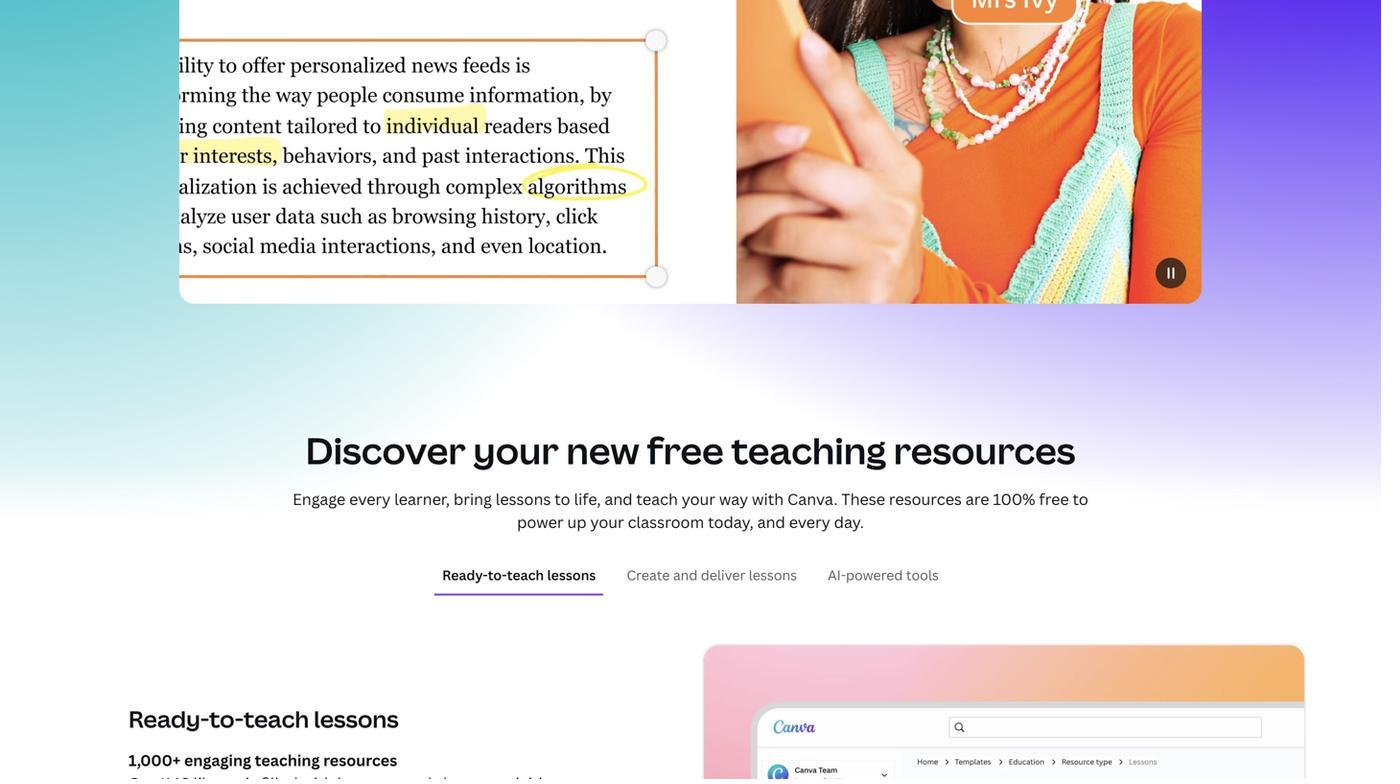 Task type: vqa. For each thing, say whether or not it's contained in the screenshot.
middle your
yes



Task type: locate. For each thing, give the bounding box(es) containing it.
2 horizontal spatial teach
[[636, 489, 678, 510]]

1,000+ engaging teaching resources
[[129, 751, 397, 771]]

teach down power on the left of page
[[507, 566, 544, 585]]

every
[[349, 489, 391, 510], [789, 512, 830, 533]]

1 horizontal spatial every
[[789, 512, 830, 533]]

engage every learner, bring lessons to life, and teach your way with canva. these resources are 100% free to power up your classroom today, and every day.
[[293, 489, 1089, 533]]

0 vertical spatial to-
[[488, 566, 507, 585]]

create
[[627, 566, 670, 585]]

1 vertical spatial your
[[682, 489, 716, 510]]

2 horizontal spatial and
[[757, 512, 785, 533]]

your up bring
[[473, 426, 559, 475]]

your right up
[[590, 512, 624, 533]]

2 horizontal spatial your
[[682, 489, 716, 510]]

to- down bring
[[488, 566, 507, 585]]

teach inside "engage every learner, bring lessons to life, and teach your way with canva. these resources are 100% free to power up your classroom today, and every day."
[[636, 489, 678, 510]]

1 vertical spatial teach
[[507, 566, 544, 585]]

1 horizontal spatial ready-to-teach lessons
[[442, 566, 596, 585]]

to left life,
[[555, 489, 570, 510]]

to- up engaging
[[209, 704, 244, 735]]

0 horizontal spatial to
[[555, 489, 570, 510]]

1 horizontal spatial your
[[590, 512, 624, 533]]

canva.
[[788, 489, 838, 510]]

1 horizontal spatial ready-
[[442, 566, 488, 585]]

tools
[[906, 566, 939, 585]]

ai-powered tools
[[828, 566, 939, 585]]

free up "engage every learner, bring lessons to life, and teach your way with canva. these resources are 100% free to power up your classroom today, and every day."
[[647, 426, 724, 475]]

ai-
[[828, 566, 846, 585]]

teach up classroom at bottom
[[636, 489, 678, 510]]

to
[[555, 489, 570, 510], [1073, 489, 1089, 510]]

to- inside button
[[488, 566, 507, 585]]

ready-to-teach lessons button
[[435, 557, 604, 594]]

1,000+
[[129, 751, 181, 771]]

teach up 1,000+ engaging teaching resources
[[244, 704, 309, 735]]

1 vertical spatial every
[[789, 512, 830, 533]]

your left way
[[682, 489, 716, 510]]

classroom
[[628, 512, 704, 533]]

0 horizontal spatial and
[[605, 489, 633, 510]]

discover
[[306, 426, 466, 475]]

bring
[[454, 489, 492, 510]]

1 horizontal spatial to
[[1073, 489, 1089, 510]]

1 vertical spatial to-
[[209, 704, 244, 735]]

and down with
[[757, 512, 785, 533]]

teach
[[636, 489, 678, 510], [507, 566, 544, 585], [244, 704, 309, 735]]

1 vertical spatial teaching
[[255, 751, 320, 771]]

free right 100%
[[1039, 489, 1069, 510]]

and right the create at the bottom of page
[[673, 566, 698, 585]]

2 vertical spatial teach
[[244, 704, 309, 735]]

are
[[966, 489, 989, 510]]

way
[[719, 489, 748, 510]]

resources
[[894, 426, 1076, 475], [889, 489, 962, 510], [323, 751, 397, 771]]

teaching up canva.
[[731, 426, 886, 475]]

0 horizontal spatial your
[[473, 426, 559, 475]]

ready-to-teach lessons down power on the left of page
[[442, 566, 596, 585]]

0 vertical spatial and
[[605, 489, 633, 510]]

ready-to-teach lessons inside button
[[442, 566, 596, 585]]

2 vertical spatial your
[[590, 512, 624, 533]]

1 horizontal spatial teach
[[507, 566, 544, 585]]

ready-
[[442, 566, 488, 585], [129, 704, 209, 735]]

create and deliver lessons
[[627, 566, 797, 585]]

your
[[473, 426, 559, 475], [682, 489, 716, 510], [590, 512, 624, 533]]

1 vertical spatial resources
[[889, 489, 962, 510]]

1 vertical spatial ready-to-teach lessons
[[129, 704, 399, 735]]

to-
[[488, 566, 507, 585], [209, 704, 244, 735]]

ready-to-teach lessons up 1,000+ engaging teaching resources
[[129, 704, 399, 735]]

1 horizontal spatial free
[[1039, 489, 1069, 510]]

1 horizontal spatial and
[[673, 566, 698, 585]]

1 horizontal spatial to-
[[488, 566, 507, 585]]

0 vertical spatial your
[[473, 426, 559, 475]]

teaching right engaging
[[255, 751, 320, 771]]

new
[[566, 426, 640, 475]]

every down canva.
[[789, 512, 830, 533]]

free
[[647, 426, 724, 475], [1039, 489, 1069, 510]]

0 horizontal spatial teaching
[[255, 751, 320, 771]]

1 vertical spatial free
[[1039, 489, 1069, 510]]

and right life,
[[605, 489, 633, 510]]

lessons
[[496, 489, 551, 510], [547, 566, 596, 585], [749, 566, 797, 585], [314, 704, 399, 735]]

2 vertical spatial resources
[[323, 751, 397, 771]]

0 vertical spatial ready-
[[442, 566, 488, 585]]

1 vertical spatial ready-
[[129, 704, 209, 735]]

0 vertical spatial teach
[[636, 489, 678, 510]]

0 vertical spatial ready-to-teach lessons
[[442, 566, 596, 585]]

ready- up 1,000+
[[129, 704, 209, 735]]

today,
[[708, 512, 754, 533]]

ready- down bring
[[442, 566, 488, 585]]

every right engage
[[349, 489, 391, 510]]

1 horizontal spatial teaching
[[731, 426, 886, 475]]

to right 100%
[[1073, 489, 1089, 510]]

0 vertical spatial free
[[647, 426, 724, 475]]

create and deliver lessons button
[[619, 557, 805, 594]]

ready-to-teach lessons
[[442, 566, 596, 585], [129, 704, 399, 735]]

these
[[842, 489, 885, 510]]

0 horizontal spatial every
[[349, 489, 391, 510]]

powered
[[846, 566, 903, 585]]

and
[[605, 489, 633, 510], [757, 512, 785, 533], [673, 566, 698, 585]]

2 vertical spatial and
[[673, 566, 698, 585]]

teaching
[[731, 426, 886, 475], [255, 751, 320, 771]]

resources inside "engage every learner, bring lessons to life, and teach your way with canva. these resources are 100% free to power up your classroom today, and every day."
[[889, 489, 962, 510]]



Task type: describe. For each thing, give the bounding box(es) containing it.
0 horizontal spatial ready-to-teach lessons
[[129, 704, 399, 735]]

0 horizontal spatial teach
[[244, 704, 309, 735]]

0 horizontal spatial to-
[[209, 704, 244, 735]]

0 vertical spatial every
[[349, 489, 391, 510]]

up
[[567, 512, 587, 533]]

free inside "engage every learner, bring lessons to life, and teach your way with canva. these resources are 100% free to power up your classroom today, and every day."
[[1039, 489, 1069, 510]]

2 to from the left
[[1073, 489, 1089, 510]]

0 horizontal spatial free
[[647, 426, 724, 475]]

0 horizontal spatial ready-
[[129, 704, 209, 735]]

lessons inside button
[[547, 566, 596, 585]]

1 vertical spatial and
[[757, 512, 785, 533]]

1 to from the left
[[555, 489, 570, 510]]

deliver
[[701, 566, 746, 585]]

day.
[[834, 512, 864, 533]]

with
[[752, 489, 784, 510]]

ai-powered tools button
[[820, 557, 947, 594]]

lessons inside button
[[749, 566, 797, 585]]

and inside button
[[673, 566, 698, 585]]

discover your new free teaching resources
[[306, 426, 1076, 475]]

lessons inside "engage every learner, bring lessons to life, and teach your way with canva. these resources are 100% free to power up your classroom today, and every day."
[[496, 489, 551, 510]]

life,
[[574, 489, 601, 510]]

engaging
[[184, 751, 251, 771]]

power
[[517, 512, 564, 533]]

teach inside button
[[507, 566, 544, 585]]

ready- inside button
[[442, 566, 488, 585]]

0 vertical spatial resources
[[894, 426, 1076, 475]]

0 vertical spatial teaching
[[731, 426, 886, 475]]

100%
[[993, 489, 1035, 510]]

engage
[[293, 489, 346, 510]]

learner,
[[394, 489, 450, 510]]



